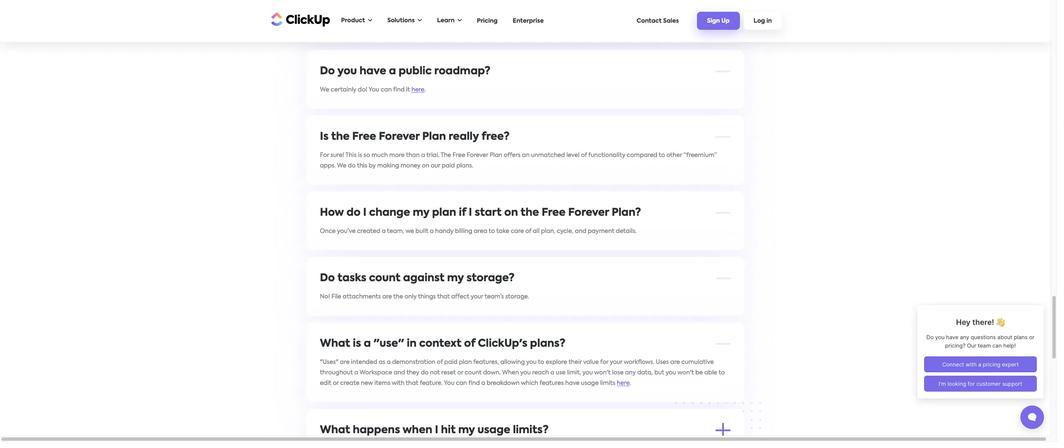 Task type: vqa. For each thing, say whether or not it's contained in the screenshot.
'Highest levels of uptime the last 12 months'
no



Task type: describe. For each thing, give the bounding box(es) containing it.
you up contact
[[645, 11, 655, 17]]

a left 'public'
[[389, 66, 396, 77]]

you've
[[337, 229, 356, 235]]

file
[[332, 294, 342, 300]]

do!
[[358, 87, 368, 93]]

1 vertical spatial billing
[[455, 229, 472, 235]]

0 horizontal spatial plan
[[422, 132, 446, 142]]

as
[[379, 360, 385, 366]]

free for much
[[453, 152, 465, 158]]

public
[[399, 66, 432, 77]]

do you have a public roadmap?
[[320, 66, 491, 77]]

0 horizontal spatial you
[[369, 87, 379, 93]]

to up the reach
[[538, 360, 544, 366]]

cumulative
[[682, 360, 714, 366]]

they
[[407, 370, 420, 376]]

2 horizontal spatial are
[[671, 360, 680, 366]]

until
[[530, 11, 543, 17]]

is the free forever plan really free?
[[320, 132, 510, 142]]

find inside "uses" are intended as a demonstration of paid plan features, allowing you to explore their value for your workflows. uses are cumulative throughout a workspace and they do not reset or count down. when you reach a use limit, you won't lose any data, but you won't be able to edit or create new items with that feature. you can find a breakdown which features have usage limits
[[469, 381, 480, 387]]

0 horizontal spatial i
[[363, 208, 367, 219]]

we certainly do! you can find it here .
[[320, 87, 426, 93]]

certainly
[[331, 87, 357, 93]]

uses
[[656, 360, 669, 366]]

0 horizontal spatial free
[[352, 132, 376, 142]]

area
[[474, 229, 488, 235]]

"uses" are intended as a demonstration of paid plan features, allowing you to explore their value for your workflows. uses are cumulative throughout a workspace and they do not reset or count down. when you reach a use limit, you won't lose any data, but you won't be able to edit or create new items with that feature. you can find a breakdown which features have usage limits
[[320, 360, 725, 387]]

the inside you're free to cancel at anytime! when you do, your current plan will last until the end of your billing cycle, unless you choose to downgrade immediately.
[[544, 11, 554, 17]]

things
[[418, 294, 436, 300]]

no!
[[320, 294, 330, 300]]

plan,
[[541, 229, 556, 235]]

what is a "use" in context of clickup's plans?
[[320, 339, 566, 350]]

take
[[497, 229, 510, 235]]

"uses"
[[320, 360, 339, 366]]

0 horizontal spatial are
[[340, 360, 350, 366]]

against
[[403, 274, 445, 284]]

feature.
[[420, 381, 443, 387]]

do for do you have a public roadmap?
[[320, 66, 335, 77]]

contact
[[637, 18, 662, 24]]

items
[[375, 381, 391, 387]]

by
[[369, 163, 376, 169]]

the left only
[[394, 294, 403, 300]]

end
[[556, 11, 567, 17]]

intended
[[351, 360, 377, 366]]

to up product
[[352, 11, 359, 17]]

your right do,
[[457, 11, 469, 17]]

the
[[441, 152, 451, 158]]

1 horizontal spatial i
[[435, 426, 438, 436]]

payment
[[588, 229, 615, 235]]

how do i change my plan if i start on the free forever plan?
[[320, 208, 641, 219]]

log in
[[754, 18, 772, 24]]

1 vertical spatial is
[[353, 339, 361, 350]]

a right built
[[430, 229, 434, 235]]

current
[[471, 11, 492, 17]]

it
[[406, 87, 410, 93]]

you up certainly
[[338, 66, 357, 77]]

1 vertical spatial on
[[504, 208, 518, 219]]

do tasks count against my storage?
[[320, 274, 515, 284]]

apps.
[[320, 163, 336, 169]]

contact sales
[[637, 18, 679, 24]]

your right affect
[[471, 294, 483, 300]]

1 vertical spatial do
[[347, 208, 361, 219]]

is inside for sure! this is so much more than a trial. the free forever plan offers an unmatched level of functionality compared to other "freemium" apps. we do this by making money on our paid plans.
[[358, 152, 362, 158]]

limit,
[[567, 370, 581, 376]]

you right but
[[666, 370, 676, 376]]

down.
[[483, 370, 501, 376]]

for
[[320, 152, 329, 158]]

happens
[[353, 426, 400, 436]]

clickup image
[[269, 11, 330, 27]]

allowing
[[501, 360, 525, 366]]

storage.
[[506, 294, 529, 300]]

free?
[[482, 132, 510, 142]]

we inside for sure! this is so much more than a trial. the free forever plan offers an unmatched level of functionality compared to other "freemium" apps. we do this by making money on our paid plans.
[[337, 163, 347, 169]]

0 horizontal spatial in
[[407, 339, 417, 350]]

team's
[[485, 294, 504, 300]]

forever for i
[[568, 208, 609, 219]]

do for do tasks count against my storage?
[[320, 274, 335, 284]]

solutions button
[[383, 12, 426, 29]]

my for storage?
[[447, 274, 464, 284]]

1 horizontal spatial or
[[457, 370, 463, 376]]

storage?
[[467, 274, 515, 284]]

1 vertical spatial here
[[617, 381, 630, 387]]

for
[[600, 360, 609, 366]]

the right is
[[331, 132, 350, 142]]

hit
[[441, 426, 456, 436]]

once you've created a team, we built a handy billing area to take care of all plan, cycle, and payment details.
[[320, 229, 637, 235]]

this
[[346, 152, 357, 158]]

here .
[[617, 381, 631, 387]]

pricing
[[477, 18, 498, 24]]

0 horizontal spatial .
[[425, 87, 426, 93]]

do inside for sure! this is so much more than a trial. the free forever plan offers an unmatched level of functionality compared to other "freemium" apps. we do this by making money on our paid plans.
[[348, 163, 356, 169]]

affect
[[451, 294, 470, 300]]

2 vertical spatial my
[[458, 426, 475, 436]]

the up all
[[521, 208, 539, 219]]

sign
[[707, 18, 720, 24]]

0 horizontal spatial have
[[360, 66, 387, 77]]

reach
[[532, 370, 549, 376]]

and inside "uses" are intended as a demonstration of paid plan features, allowing you to explore their value for your workflows. uses are cumulative throughout a workspace and they do not reset or count down. when you reach a use limit, you won't lose any data, but you won't be able to edit or create new items with that feature. you can find a breakdown which features have usage limits
[[394, 370, 405, 376]]

their
[[569, 360, 582, 366]]

demonstration
[[392, 360, 436, 366]]

free for plan
[[542, 208, 566, 219]]

0 horizontal spatial forever
[[379, 132, 420, 142]]

explore
[[546, 360, 567, 366]]

much
[[372, 152, 388, 158]]

you're free to cancel at anytime! when you do, your current plan will last until the end of your billing cycle, unless you choose to downgrade immediately.
[[320, 11, 721, 27]]

your right end
[[575, 11, 588, 17]]

log
[[754, 18, 765, 24]]

created
[[357, 229, 380, 235]]

no! file attachments are the only things that affect your team's storage.
[[320, 294, 529, 300]]

plan inside "uses" are intended as a demonstration of paid plan features, allowing you to explore their value for your workflows. uses are cumulative throughout a workspace and they do not reset or count down. when you reach a use limit, you won't lose any data, but you won't be able to edit or create new items with that feature. you can find a breakdown which features have usage limits
[[459, 360, 472, 366]]

which
[[521, 381, 538, 387]]

to left take
[[489, 229, 495, 235]]

trial.
[[427, 152, 440, 158]]

sales
[[663, 18, 679, 24]]

money
[[401, 163, 421, 169]]

context
[[419, 339, 462, 350]]

plans.
[[457, 163, 474, 169]]

pricing link
[[473, 14, 502, 28]]

new
[[361, 381, 373, 387]]

1 vertical spatial cycle,
[[557, 229, 574, 235]]

0 vertical spatial in
[[766, 18, 772, 24]]

learn
[[437, 18, 455, 24]]

you up the reach
[[526, 360, 537, 366]]

an
[[522, 152, 530, 158]]

edit
[[320, 381, 332, 387]]

"use"
[[374, 339, 404, 350]]

plan inside you're free to cancel at anytime! when you do, your current plan will last until the end of your billing cycle, unless you choose to downgrade immediately.
[[493, 11, 506, 17]]

you up which
[[520, 370, 531, 376]]

have inside "uses" are intended as a demonstration of paid plan features, allowing you to explore their value for your workflows. uses are cumulative throughout a workspace and they do not reset or count down. when you reach a use limit, you won't lose any data, but you won't be able to edit or create new items with that feature. you can find a breakdown which features have usage limits
[[565, 381, 580, 387]]



Task type: locate. For each thing, give the bounding box(es) containing it.
0 vertical spatial can
[[381, 87, 392, 93]]

can inside "uses" are intended as a demonstration of paid plan features, allowing you to explore their value for your workflows. uses are cumulative throughout a workspace and they do not reset or count down. when you reach a use limit, you won't lose any data, but you won't be able to edit or create new items with that feature. you can find a breakdown which features have usage limits
[[456, 381, 467, 387]]

my
[[413, 208, 430, 219], [447, 274, 464, 284], [458, 426, 475, 436]]

1 horizontal spatial here
[[617, 381, 630, 387]]

for sure! this is so much more than a trial. the free forever plan offers an unmatched level of functionality compared to other "freemium" apps. we do this by making money on our paid plans.
[[320, 152, 717, 169]]

value
[[583, 360, 599, 366]]

limits?
[[513, 426, 549, 436]]

0 vertical spatial paid
[[442, 163, 455, 169]]

0 vertical spatial here
[[412, 87, 425, 93]]

0 vertical spatial that
[[437, 294, 450, 300]]

1 vertical spatial have
[[565, 381, 580, 387]]

i left hit
[[435, 426, 438, 436]]

product
[[341, 18, 365, 24]]

find down features, at left
[[469, 381, 480, 387]]

0 horizontal spatial cycle,
[[557, 229, 574, 235]]

is left so
[[358, 152, 362, 158]]

have up we certainly do! you can find it here .
[[360, 66, 387, 77]]

cancel
[[360, 11, 380, 17]]

0 horizontal spatial and
[[394, 370, 405, 376]]

details.
[[616, 229, 637, 235]]

your inside "uses" are intended as a demonstration of paid plan features, allowing you to explore their value for your workflows. uses are cumulative throughout a workspace and they do not reset or count down. when you reach a use limit, you won't lose any data, but you won't be able to edit or create new items with that feature. you can find a breakdown which features have usage limits
[[610, 360, 623, 366]]

plan left the offers
[[490, 152, 503, 158]]

are up throughout
[[340, 360, 350, 366]]

1 vertical spatial you
[[444, 381, 455, 387]]

here right it on the left top of page
[[412, 87, 425, 93]]

and up with
[[394, 370, 405, 376]]

sign up
[[707, 18, 730, 24]]

data,
[[637, 370, 653, 376]]

or
[[457, 370, 463, 376], [333, 381, 339, 387]]

that inside "uses" are intended as a demonstration of paid plan features, allowing you to explore their value for your workflows. uses are cumulative throughout a workspace and they do not reset or count down. when you reach a use limit, you won't lose any data, but you won't be able to edit or create new items with that feature. you can find a breakdown which features have usage limits
[[406, 381, 418, 387]]

0 vertical spatial usage
[[581, 381, 599, 387]]

is up intended at the left bottom of page
[[353, 339, 361, 350]]

reset
[[442, 370, 456, 376]]

0 horizontal spatial plan
[[432, 208, 456, 219]]

any
[[625, 370, 636, 376]]

on inside for sure! this is so much more than a trial. the free forever plan offers an unmatched level of functionality compared to other "freemium" apps. we do this by making money on our paid plans.
[[422, 163, 430, 169]]

create
[[340, 381, 360, 387]]

0 vertical spatial cycle,
[[608, 11, 625, 17]]

i up created
[[363, 208, 367, 219]]

and left payment
[[575, 229, 587, 235]]

1 horizontal spatial have
[[565, 381, 580, 387]]

1 horizontal spatial on
[[504, 208, 518, 219]]

1 do from the top
[[320, 66, 335, 77]]

you down value
[[583, 370, 593, 376]]

0 vertical spatial .
[[425, 87, 426, 93]]

functionality
[[589, 152, 626, 158]]

1 horizontal spatial count
[[465, 370, 482, 376]]

of right level
[[581, 152, 587, 158]]

do up certainly
[[320, 66, 335, 77]]

. right it on the left top of page
[[425, 87, 426, 93]]

free up so
[[352, 132, 376, 142]]

1 vertical spatial we
[[337, 163, 347, 169]]

of inside for sure! this is so much more than a trial. the free forever plan offers an unmatched level of functionality compared to other "freemium" apps. we do this by making money on our paid plans.
[[581, 152, 587, 158]]

0 vertical spatial do
[[320, 66, 335, 77]]

0 vertical spatial plan
[[422, 132, 446, 142]]

usage left limits?
[[478, 426, 511, 436]]

my for plan
[[413, 208, 430, 219]]

0 horizontal spatial won't
[[594, 370, 611, 376]]

1 horizontal spatial billing
[[589, 11, 607, 17]]

will
[[508, 11, 517, 17]]

1 vertical spatial in
[[407, 339, 417, 350]]

of up not on the left
[[437, 360, 443, 366]]

0 vertical spatial on
[[422, 163, 430, 169]]

when inside "uses" are intended as a demonstration of paid plan features, allowing you to explore their value for your workflows. uses are cumulative throughout a workspace and they do not reset or count down. when you reach a use limit, you won't lose any data, but you won't be able to edit or create new items with that feature. you can find a breakdown which features have usage limits
[[502, 370, 519, 376]]

0 vertical spatial when
[[416, 11, 433, 17]]

up
[[721, 18, 730, 24]]

0 horizontal spatial that
[[406, 381, 418, 387]]

of inside "uses" are intended as a demonstration of paid plan features, allowing you to explore their value for your workflows. uses are cumulative throughout a workspace and they do not reset or count down. when you reach a use limit, you won't lose any data, but you won't be able to edit or create new items with that feature. you can find a breakdown which features have usage limits
[[437, 360, 443, 366]]

or right edit
[[333, 381, 339, 387]]

of left all
[[526, 229, 531, 235]]

workflows.
[[624, 360, 655, 366]]

1 horizontal spatial usage
[[581, 381, 599, 387]]

count up the "attachments"
[[369, 274, 401, 284]]

.
[[425, 87, 426, 93], [630, 381, 631, 387]]

1 vertical spatial here link
[[617, 381, 630, 387]]

do left not on the left
[[421, 370, 429, 376]]

billing left area
[[455, 229, 472, 235]]

when down the allowing
[[502, 370, 519, 376]]

really
[[449, 132, 479, 142]]

1 vertical spatial plan
[[432, 208, 456, 219]]

usage left limits
[[581, 381, 599, 387]]

of
[[568, 11, 574, 17], [581, 152, 587, 158], [526, 229, 531, 235], [464, 339, 475, 350], [437, 360, 443, 366]]

2 horizontal spatial free
[[542, 208, 566, 219]]

at
[[381, 11, 388, 17]]

1 vertical spatial free
[[453, 152, 465, 158]]

0 horizontal spatial can
[[381, 87, 392, 93]]

1 vertical spatial forever
[[467, 152, 489, 158]]

0 vertical spatial we
[[320, 87, 329, 93]]

you're
[[320, 11, 338, 17]]

can left it on the left top of page
[[381, 87, 392, 93]]

1 won't from the left
[[594, 370, 611, 376]]

you
[[434, 11, 445, 17], [645, 11, 655, 17], [338, 66, 357, 77], [526, 360, 537, 366], [520, 370, 531, 376], [583, 370, 593, 376], [666, 370, 676, 376]]

0 horizontal spatial here
[[412, 87, 425, 93]]

here link
[[412, 87, 425, 93], [617, 381, 630, 387]]

free
[[352, 132, 376, 142], [453, 152, 465, 158], [542, 208, 566, 219]]

we
[[320, 87, 329, 93], [337, 163, 347, 169]]

1 vertical spatial what
[[320, 426, 350, 436]]

won't down for
[[594, 370, 611, 376]]

that right the "things" in the left bottom of the page
[[437, 294, 450, 300]]

plan up handy at the bottom
[[432, 208, 456, 219]]

usage inside "uses" are intended as a demonstration of paid plan features, allowing you to explore their value for your workflows. uses are cumulative throughout a workspace and they do not reset or count down. when you reach a use limit, you won't lose any data, but you won't be able to edit or create new items with that feature. you can find a breakdown which features have usage limits
[[581, 381, 599, 387]]

last
[[518, 11, 529, 17]]

a left team,
[[382, 229, 386, 235]]

do left this
[[348, 163, 356, 169]]

on up care
[[504, 208, 518, 219]]

1 horizontal spatial find
[[469, 381, 480, 387]]

here link down lose
[[617, 381, 630, 387]]

forever inside for sure! this is so much more than a trial. the free forever plan offers an unmatched level of functionality compared to other "freemium" apps. we do this by making money on our paid plans.
[[467, 152, 489, 158]]

free up plan,
[[542, 208, 566, 219]]

of inside you're free to cancel at anytime! when you do, your current plan will last until the end of your billing cycle, unless you choose to downgrade immediately.
[[568, 11, 574, 17]]

plan
[[422, 132, 446, 142], [490, 152, 503, 158]]

do up you've
[[347, 208, 361, 219]]

paid up 'reset'
[[444, 360, 458, 366]]

0 vertical spatial my
[[413, 208, 430, 219]]

0 horizontal spatial when
[[416, 11, 433, 17]]

change
[[369, 208, 410, 219]]

a up the "create"
[[355, 370, 358, 376]]

billing inside you're free to cancel at anytime! when you do, your current plan will last until the end of your billing cycle, unless you choose to downgrade immediately.
[[589, 11, 607, 17]]

1 horizontal spatial in
[[766, 18, 772, 24]]

1 vertical spatial that
[[406, 381, 418, 387]]

how
[[320, 208, 344, 219]]

plan left will
[[493, 11, 506, 17]]

paid
[[442, 163, 455, 169], [444, 360, 458, 366]]

1 horizontal spatial free
[[453, 152, 465, 158]]

other
[[667, 152, 682, 158]]

what for what happens when i hit my usage limits?
[[320, 426, 350, 436]]

when
[[416, 11, 433, 17], [502, 370, 519, 376]]

my up built
[[413, 208, 430, 219]]

1 what from the top
[[320, 339, 350, 350]]

cycle, inside you're free to cancel at anytime! when you do, your current plan will last until the end of your billing cycle, unless you choose to downgrade immediately.
[[608, 11, 625, 17]]

can right 'feature.'
[[456, 381, 467, 387]]

0 vertical spatial or
[[457, 370, 463, 376]]

do inside "uses" are intended as a demonstration of paid plan features, allowing you to explore their value for your workflows. uses are cumulative throughout a workspace and they do not reset or count down. when you reach a use limit, you won't lose any data, but you won't be able to edit or create new items with that feature. you can find a breakdown which features have usage limits
[[421, 370, 429, 376]]

built
[[416, 229, 429, 235]]

2 do from the top
[[320, 274, 335, 284]]

we left certainly
[[320, 87, 329, 93]]

immediately.
[[320, 21, 358, 27]]

usage
[[581, 381, 599, 387], [478, 426, 511, 436]]

0 horizontal spatial billing
[[455, 229, 472, 235]]

2 what from the top
[[320, 426, 350, 436]]

1 vertical spatial paid
[[444, 360, 458, 366]]

1 horizontal spatial can
[[456, 381, 467, 387]]

product button
[[337, 12, 376, 29]]

count inside "uses" are intended as a demonstration of paid plan features, allowing you to explore their value for your workflows. uses are cumulative throughout a workspace and they do not reset or count down. when you reach a use limit, you won't lose any data, but you won't be able to edit or create new items with that feature. you can find a breakdown which features have usage limits
[[465, 370, 482, 376]]

have down the limit,
[[565, 381, 580, 387]]

0 vertical spatial is
[[358, 152, 362, 158]]

here link right it on the left top of page
[[412, 87, 425, 93]]

with
[[392, 381, 405, 387]]

count down features, at left
[[465, 370, 482, 376]]

0 vertical spatial do
[[348, 163, 356, 169]]

1 horizontal spatial and
[[575, 229, 587, 235]]

a left use
[[551, 370, 555, 376]]

plan up trial.
[[422, 132, 446, 142]]

the left end
[[544, 11, 554, 17]]

0 horizontal spatial find
[[393, 87, 405, 93]]

of up features, at left
[[464, 339, 475, 350]]

your up lose
[[610, 360, 623, 366]]

lose
[[612, 370, 624, 376]]

you inside "uses" are intended as a demonstration of paid plan features, allowing you to explore their value for your workflows. uses are cumulative throughout a workspace and they do not reset or count down. when you reach a use limit, you won't lose any data, but you won't be able to edit or create new items with that feature. you can find a breakdown which features have usage limits
[[444, 381, 455, 387]]

you down 'reset'
[[444, 381, 455, 387]]

care
[[511, 229, 524, 235]]

a up intended at the left bottom of page
[[364, 339, 371, 350]]

1 horizontal spatial forever
[[467, 152, 489, 158]]

1 vertical spatial plan
[[490, 152, 503, 158]]

0 vertical spatial forever
[[379, 132, 420, 142]]

that down they
[[406, 381, 418, 387]]

1 vertical spatial count
[[465, 370, 482, 376]]

what happens when i hit my usage limits?
[[320, 426, 549, 436]]

sign up button
[[697, 12, 740, 30]]

0 vertical spatial here link
[[412, 87, 425, 93]]

able
[[705, 370, 717, 376]]

when inside you're free to cancel at anytime! when you do, your current plan will last until the end of your billing cycle, unless you choose to downgrade immediately.
[[416, 11, 433, 17]]

to right choose
[[679, 11, 686, 17]]

0 horizontal spatial here link
[[412, 87, 425, 93]]

do up the no!
[[320, 274, 335, 284]]

0 vertical spatial you
[[369, 87, 379, 93]]

won't
[[594, 370, 611, 376], [678, 370, 694, 376]]

enterprise link
[[509, 14, 548, 28]]

paid down the
[[442, 163, 455, 169]]

all
[[533, 229, 540, 235]]

1 vertical spatial can
[[456, 381, 467, 387]]

0 vertical spatial what
[[320, 339, 350, 350]]

to
[[352, 11, 359, 17], [679, 11, 686, 17], [659, 152, 665, 158], [489, 229, 495, 235], [538, 360, 544, 366], [719, 370, 725, 376]]

1 horizontal spatial won't
[[678, 370, 694, 376]]

we down sure! on the top left of the page
[[337, 163, 347, 169]]

what for what is a "use" in context of clickup's plans?
[[320, 339, 350, 350]]

2 horizontal spatial forever
[[568, 208, 609, 219]]

be
[[696, 370, 703, 376]]

here link for do you have a public roadmap?
[[412, 87, 425, 93]]

my right hit
[[458, 426, 475, 436]]

limits
[[600, 381, 616, 387]]

1 horizontal spatial plan
[[459, 360, 472, 366]]

plan inside for sure! this is so much more than a trial. the free forever plan offers an unmatched level of functionality compared to other "freemium" apps. we do this by making money on our paid plans.
[[490, 152, 503, 158]]

enterprise
[[513, 18, 544, 24]]

on left our
[[422, 163, 430, 169]]

plan?
[[612, 208, 641, 219]]

is
[[358, 152, 362, 158], [353, 339, 361, 350]]

what up "uses"
[[320, 339, 350, 350]]

paid inside "uses" are intended as a demonstration of paid plan features, allowing you to explore their value for your workflows. uses are cumulative throughout a workspace and they do not reset or count down. when you reach a use limit, you won't lose any data, but you won't be able to edit or create new items with that feature. you can find a breakdown which features have usage limits
[[444, 360, 458, 366]]

a left trial.
[[421, 152, 425, 158]]

sure!
[[331, 152, 344, 158]]

2 vertical spatial free
[[542, 208, 566, 219]]

free up plans.
[[453, 152, 465, 158]]

contact sales button
[[632, 14, 683, 28]]

0 vertical spatial plan
[[493, 11, 506, 17]]

forever up plans.
[[467, 152, 489, 158]]

won't left be
[[678, 370, 694, 376]]

2 vertical spatial plan
[[459, 360, 472, 366]]

level
[[567, 152, 580, 158]]

1 vertical spatial usage
[[478, 426, 511, 436]]

features
[[540, 381, 564, 387]]

plan left features, at left
[[459, 360, 472, 366]]

solutions
[[387, 18, 415, 24]]

cycle, left unless
[[608, 11, 625, 17]]

you up learn
[[434, 11, 445, 17]]

to left other
[[659, 152, 665, 158]]

1 vertical spatial do
[[320, 274, 335, 284]]

paid inside for sure! this is so much more than a trial. the free forever plan offers an unmatched level of functionality compared to other "freemium" apps. we do this by making money on our paid plans.
[[442, 163, 455, 169]]

use
[[556, 370, 566, 376]]

0 horizontal spatial we
[[320, 87, 329, 93]]

billing left unless
[[589, 11, 607, 17]]

2 won't from the left
[[678, 370, 694, 376]]

forever for than
[[467, 152, 489, 158]]

0 vertical spatial billing
[[589, 11, 607, 17]]

of right end
[[568, 11, 574, 17]]

our
[[431, 163, 440, 169]]

. down any
[[630, 381, 631, 387]]

handy
[[435, 229, 454, 235]]

a right as in the left bottom of the page
[[387, 360, 391, 366]]

this
[[357, 163, 367, 169]]

1 horizontal spatial are
[[383, 294, 392, 300]]

to right "able"
[[719, 370, 725, 376]]

not
[[430, 370, 440, 376]]

when
[[403, 426, 433, 436]]

2 horizontal spatial i
[[469, 208, 472, 219]]

0 horizontal spatial usage
[[478, 426, 511, 436]]

1 vertical spatial .
[[630, 381, 631, 387]]

you right do!
[[369, 87, 379, 93]]

forever
[[379, 132, 420, 142], [467, 152, 489, 158], [568, 208, 609, 219]]

so
[[364, 152, 370, 158]]

free inside for sure! this is so much more than a trial. the free forever plan offers an unmatched level of functionality compared to other "freemium" apps. we do this by making money on our paid plans.
[[453, 152, 465, 158]]

when right anytime!
[[416, 11, 433, 17]]

0 horizontal spatial or
[[333, 381, 339, 387]]

1 horizontal spatial .
[[630, 381, 631, 387]]

in right "log"
[[766, 18, 772, 24]]

1 vertical spatial or
[[333, 381, 339, 387]]

a down down.
[[482, 381, 485, 387]]

if
[[459, 208, 466, 219]]

what left happens
[[320, 426, 350, 436]]

here down lose
[[617, 381, 630, 387]]

here link for what is a "use" in context of clickup's plans?
[[617, 381, 630, 387]]

1 horizontal spatial cycle,
[[608, 11, 625, 17]]

start
[[475, 208, 502, 219]]

my up affect
[[447, 274, 464, 284]]

1 horizontal spatial here link
[[617, 381, 630, 387]]

1 horizontal spatial that
[[437, 294, 450, 300]]

to inside for sure! this is so much more than a trial. the free forever plan offers an unmatched level of functionality compared to other "freemium" apps. we do this by making money on our paid plans.
[[659, 152, 665, 158]]

cycle,
[[608, 11, 625, 17], [557, 229, 574, 235]]

in up "demonstration"
[[407, 339, 417, 350]]

0 vertical spatial find
[[393, 87, 405, 93]]

0 vertical spatial have
[[360, 66, 387, 77]]

forever up more
[[379, 132, 420, 142]]

0 vertical spatial and
[[575, 229, 587, 235]]

1 horizontal spatial when
[[502, 370, 519, 376]]

on
[[422, 163, 430, 169], [504, 208, 518, 219]]

0 vertical spatial count
[[369, 274, 401, 284]]

1 horizontal spatial plan
[[490, 152, 503, 158]]

cycle, right plan,
[[557, 229, 574, 235]]

1 vertical spatial and
[[394, 370, 405, 376]]

or right 'reset'
[[457, 370, 463, 376]]

clickup's
[[478, 339, 528, 350]]

"freemium"
[[684, 152, 717, 158]]

can
[[381, 87, 392, 93], [456, 381, 467, 387]]

plan
[[493, 11, 506, 17], [432, 208, 456, 219], [459, 360, 472, 366]]

a inside for sure! this is so much more than a trial. the free forever plan offers an unmatched level of functionality compared to other "freemium" apps. we do this by making money on our paid plans.
[[421, 152, 425, 158]]

team,
[[387, 229, 404, 235]]

1 horizontal spatial we
[[337, 163, 347, 169]]

breakdown
[[487, 381, 520, 387]]

forever up payment
[[568, 208, 609, 219]]

2 vertical spatial forever
[[568, 208, 609, 219]]

are right uses
[[671, 360, 680, 366]]



